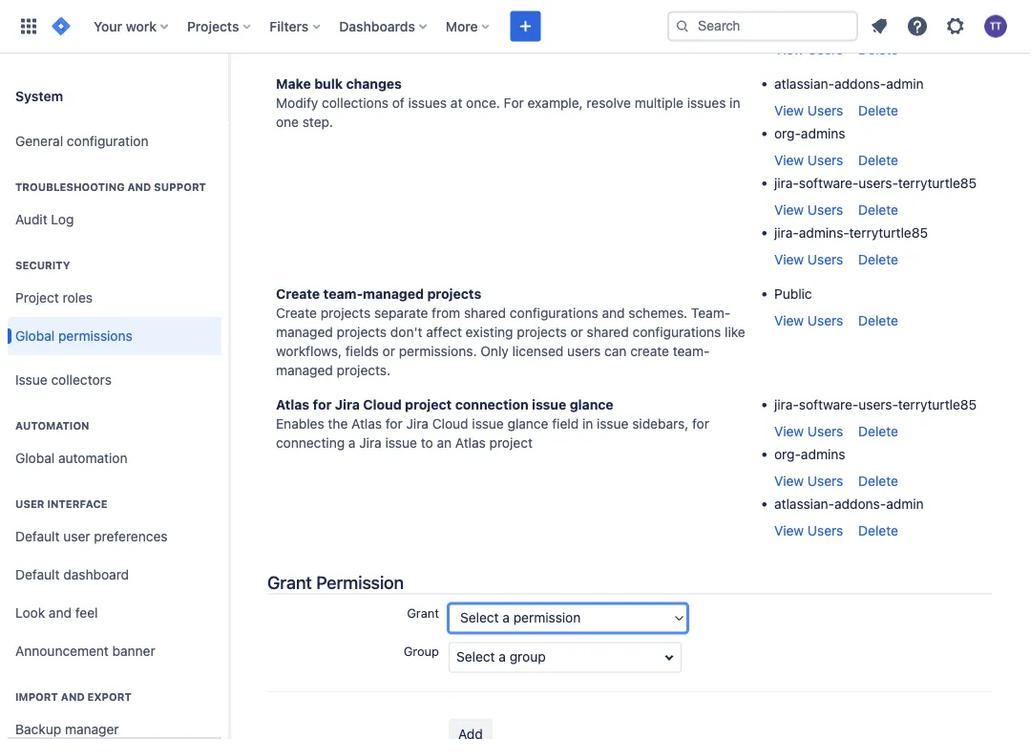 Task type: vqa. For each thing, say whether or not it's contained in the screenshot.
create column image
no



Task type: locate. For each thing, give the bounding box(es) containing it.
grant for grant
[[407, 605, 439, 620]]

backup manager link
[[8, 711, 222, 739]]

global
[[15, 328, 55, 344], [15, 450, 55, 466]]

7 delete from the top
[[859, 424, 899, 439]]

1 vertical spatial cloud
[[432, 416, 469, 432]]

3 delete link from the top
[[859, 152, 899, 168]]

0 vertical spatial configurations
[[510, 305, 599, 321]]

delete link
[[859, 42, 899, 57], [859, 103, 899, 119], [859, 152, 899, 168], [859, 202, 899, 218], [859, 252, 899, 268], [859, 313, 899, 329], [859, 424, 899, 439], [859, 473, 899, 489], [859, 523, 899, 539]]

1 view users from the top
[[775, 42, 844, 57]]

security group
[[8, 239, 222, 361]]

3 view from the top
[[775, 152, 804, 168]]

0 vertical spatial global
[[15, 328, 55, 344]]

and inside group
[[61, 691, 85, 703]]

project
[[405, 397, 452, 413], [490, 435, 533, 451]]

0 vertical spatial create
[[276, 286, 320, 302]]

and left feel
[[49, 605, 72, 621]]

1 vertical spatial atlassian-addons-admin
[[775, 496, 924, 512]]

banner
[[0, 0, 1031, 53]]

admins for jira-
[[801, 126, 846, 141]]

1 jira- from the top
[[775, 15, 799, 31]]

software-
[[799, 175, 859, 191], [799, 397, 859, 413]]

from
[[432, 305, 461, 321]]

global inside automation group
[[15, 450, 55, 466]]

1 admins from the top
[[801, 126, 846, 141]]

global automation
[[15, 450, 128, 466]]

admins-
[[799, 15, 850, 31], [799, 225, 850, 241]]

0 horizontal spatial in
[[583, 416, 593, 432]]

issue right field
[[597, 416, 629, 432]]

3 view users link from the top
[[775, 152, 844, 168]]

9 view from the top
[[775, 523, 804, 539]]

shared up existing
[[464, 305, 506, 321]]

1 horizontal spatial or
[[571, 324, 583, 340]]

8 view users link from the top
[[775, 473, 844, 489]]

licensed
[[513, 344, 564, 359]]

collections
[[322, 95, 389, 111]]

5 delete from the top
[[859, 252, 899, 268]]

1 global from the top
[[15, 328, 55, 344]]

2 jira- from the top
[[775, 175, 799, 191]]

view users link
[[775, 42, 844, 57], [775, 103, 844, 119], [775, 152, 844, 168], [775, 202, 844, 218], [775, 252, 844, 268], [775, 313, 844, 329], [775, 424, 844, 439], [775, 473, 844, 489], [775, 523, 844, 539]]

1 horizontal spatial issues
[[688, 95, 726, 111]]

admins- left notifications image
[[799, 15, 850, 31]]

announcement banner link
[[8, 632, 222, 671]]

1 horizontal spatial glance
[[570, 397, 614, 413]]

1 admins- from the top
[[799, 15, 850, 31]]

glance up field
[[570, 397, 614, 413]]

jira-admins-terryturtle85 for 1st "delete" link
[[775, 15, 928, 31]]

1 vertical spatial project
[[490, 435, 533, 451]]

project down connection
[[490, 435, 533, 451]]

issue up field
[[532, 397, 567, 413]]

view users link for 2nd "delete" link from the top
[[775, 103, 844, 119]]

delete for 9th "delete" link
[[859, 523, 899, 539]]

or up users
[[571, 324, 583, 340]]

1 default from the top
[[15, 529, 60, 545]]

1 vertical spatial configurations
[[633, 324, 721, 340]]

managed down workflows,
[[276, 363, 333, 378]]

sidebars,
[[633, 416, 689, 432]]

users for view users link related to 1st "delete" link
[[808, 42, 844, 57]]

1 addons- from the top
[[835, 76, 887, 92]]

users for view users link for eighth "delete" link from the top of the page
[[808, 473, 844, 489]]

jira-admins-terryturtle85 for 5th "delete" link from the top
[[775, 225, 928, 241]]

grant permission
[[267, 572, 404, 593]]

4 view from the top
[[775, 202, 804, 218]]

1 vertical spatial admins
[[801, 447, 846, 462]]

7 view from the top
[[775, 424, 804, 439]]

users for view users link associated with 9th "delete" link
[[808, 523, 844, 539]]

delete for eighth "delete" link from the top of the page
[[859, 473, 899, 489]]

6 view users from the top
[[775, 313, 844, 329]]

1 view from the top
[[775, 42, 804, 57]]

import and export group
[[8, 671, 222, 739]]

1 atlassian-addons-admin from the top
[[775, 76, 924, 92]]

default
[[15, 529, 60, 545], [15, 567, 60, 583]]

1 vertical spatial users-
[[859, 397, 899, 413]]

project up "to"
[[405, 397, 452, 413]]

0 vertical spatial or
[[571, 324, 583, 340]]

4 jira- from the top
[[775, 397, 799, 413]]

0 horizontal spatial grant
[[267, 572, 312, 593]]

0 vertical spatial users-
[[859, 175, 899, 191]]

in right field
[[583, 416, 593, 432]]

view users link for eighth "delete" link from the top of the page
[[775, 473, 844, 489]]

2 jira-admins-terryturtle85 from the top
[[775, 225, 928, 241]]

6 delete from the top
[[859, 313, 899, 329]]

view users link for 1st "delete" link
[[775, 42, 844, 57]]

0 horizontal spatial for
[[313, 397, 332, 413]]

0 vertical spatial admin
[[887, 76, 924, 92]]

2 horizontal spatial atlas
[[455, 435, 486, 451]]

9 users from the top
[[808, 523, 844, 539]]

jira-admins-terryturtle85
[[775, 15, 928, 31], [775, 225, 928, 241]]

delete for third "delete" link from the top
[[859, 152, 899, 168]]

or down don't
[[383, 344, 395, 359]]

1 vertical spatial team-
[[673, 344, 710, 359]]

5 users from the top
[[808, 252, 844, 268]]

users for view users link related to 2nd "delete" link from the top
[[808, 103, 844, 119]]

2 users- from the top
[[859, 397, 899, 413]]

1 vertical spatial jira-admins-terryturtle85
[[775, 225, 928, 241]]

2 users from the top
[[808, 103, 844, 119]]

0 horizontal spatial project
[[405, 397, 452, 413]]

0 vertical spatial software-
[[799, 175, 859, 191]]

admins- up public
[[799, 225, 850, 241]]

users for view users link for third "delete" link from the top
[[808, 152, 844, 168]]

permissions.
[[399, 344, 477, 359]]

glance left field
[[508, 416, 549, 432]]

settings image
[[945, 15, 968, 38]]

1 jira-admins-terryturtle85 from the top
[[775, 15, 928, 31]]

1 delete from the top
[[859, 42, 899, 57]]

0 horizontal spatial issues
[[408, 95, 447, 111]]

1 issues from the left
[[408, 95, 447, 111]]

jira-software-users-terryturtle85
[[775, 175, 977, 191], [775, 397, 977, 413]]

7 users from the top
[[808, 424, 844, 439]]

2 global from the top
[[15, 450, 55, 466]]

issues left at
[[408, 95, 447, 111]]

global down project
[[15, 328, 55, 344]]

1 org- from the top
[[775, 126, 801, 141]]

atlas
[[276, 397, 310, 413], [352, 416, 382, 432], [455, 435, 486, 451]]

0 vertical spatial managed
[[363, 286, 424, 302]]

users for view users link for 3rd "delete" link from the bottom
[[808, 424, 844, 439]]

5 view users link from the top
[[775, 252, 844, 268]]

changes
[[346, 76, 402, 92]]

8 delete from the top
[[859, 473, 899, 489]]

3 delete from the top
[[859, 152, 899, 168]]

1 vertical spatial glance
[[508, 416, 549, 432]]

2 view from the top
[[775, 103, 804, 119]]

admins for atlassian-
[[801, 447, 846, 462]]

create image
[[515, 15, 537, 38]]

1 vertical spatial grant
[[407, 605, 439, 620]]

existing
[[466, 324, 513, 340]]

1 vertical spatial org-admins
[[775, 447, 846, 462]]

2 addons- from the top
[[835, 496, 887, 512]]

org-admins for addons-
[[775, 126, 846, 141]]

jira right a
[[359, 435, 382, 451]]

1 atlassian- from the top
[[775, 76, 835, 92]]

4 view users from the top
[[775, 202, 844, 218]]

2 org- from the top
[[775, 447, 801, 462]]

1 users from the top
[[808, 42, 844, 57]]

6 view from the top
[[775, 313, 804, 329]]

2 view users from the top
[[775, 103, 844, 119]]

software- for 6th "delete" link from the bottom
[[799, 175, 859, 191]]

and up the backup manager
[[61, 691, 85, 703]]

addons-
[[835, 76, 887, 92], [835, 496, 887, 512]]

announcement
[[15, 643, 109, 659]]

view
[[775, 42, 804, 57], [775, 103, 804, 119], [775, 152, 804, 168], [775, 202, 804, 218], [775, 252, 804, 268], [775, 313, 804, 329], [775, 424, 804, 439], [775, 473, 804, 489], [775, 523, 804, 539]]

1 vertical spatial or
[[383, 344, 395, 359]]

for up the
[[313, 397, 332, 413]]

workflows,
[[276, 344, 342, 359]]

0 horizontal spatial cloud
[[363, 397, 402, 413]]

9 delete from the top
[[859, 523, 899, 539]]

3 users from the top
[[808, 152, 844, 168]]

delete
[[859, 42, 899, 57], [859, 103, 899, 119], [859, 152, 899, 168], [859, 202, 899, 218], [859, 252, 899, 268], [859, 313, 899, 329], [859, 424, 899, 439], [859, 473, 899, 489], [859, 523, 899, 539]]

for
[[313, 397, 332, 413], [386, 416, 403, 432], [693, 416, 710, 432]]

configurations down 'schemes.'
[[633, 324, 721, 340]]

jira up the
[[335, 397, 360, 413]]

glance
[[570, 397, 614, 413], [508, 416, 549, 432]]

automation group
[[8, 399, 222, 483]]

delete for 5th "delete" link from the top
[[859, 252, 899, 268]]

team- up fields
[[323, 286, 363, 302]]

team- right the create
[[673, 344, 710, 359]]

preferences
[[94, 529, 168, 545]]

delete for 4th "delete" link from the bottom of the page
[[859, 313, 899, 329]]

managed up separate
[[363, 286, 424, 302]]

view users link for 4th "delete" link from the bottom of the page
[[775, 313, 844, 329]]

and up can
[[602, 305, 625, 321]]

don't
[[391, 324, 423, 340]]

2 vertical spatial atlas
[[455, 435, 486, 451]]

9 view users link from the top
[[775, 523, 844, 539]]

admin
[[887, 76, 924, 92], [887, 496, 924, 512]]

7 view users from the top
[[775, 424, 844, 439]]

6 users from the top
[[808, 313, 844, 329]]

cloud up an
[[432, 416, 469, 432]]

projects
[[187, 18, 239, 34]]

managed
[[363, 286, 424, 302], [276, 324, 333, 340], [276, 363, 333, 378]]

general
[[15, 133, 63, 149]]

1 horizontal spatial in
[[730, 95, 741, 111]]

configurations
[[510, 305, 599, 321], [633, 324, 721, 340]]

view users link for third "delete" link from the top
[[775, 152, 844, 168]]

atlas up enables
[[276, 397, 310, 413]]

addons- for 2nd "delete" link from the top
[[835, 76, 887, 92]]

None text field
[[449, 642, 682, 673]]

shared up can
[[587, 324, 629, 340]]

8 view from the top
[[775, 473, 804, 489]]

1 create from the top
[[276, 286, 320, 302]]

1 vertical spatial admins-
[[799, 225, 850, 241]]

step.
[[303, 114, 333, 130]]

permission
[[316, 572, 404, 593]]

1 vertical spatial default
[[15, 567, 60, 583]]

0 vertical spatial addons-
[[835, 76, 887, 92]]

grant up group
[[407, 605, 439, 620]]

users for view users link corresponding to 4th "delete" link from the bottom of the page
[[808, 313, 844, 329]]

default for default dashboard
[[15, 567, 60, 583]]

default for default user preferences
[[15, 529, 60, 545]]

1 view users link from the top
[[775, 42, 844, 57]]

2 admin from the top
[[887, 496, 924, 512]]

7 view users link from the top
[[775, 424, 844, 439]]

1 org-admins from the top
[[775, 126, 846, 141]]

1 horizontal spatial grant
[[407, 605, 439, 620]]

0 vertical spatial atlassian-addons-admin
[[775, 76, 924, 92]]

backup
[[15, 722, 61, 737]]

and left the support at the left of page
[[127, 181, 151, 193]]

4 users from the top
[[808, 202, 844, 218]]

4 delete from the top
[[859, 202, 899, 218]]

collectors
[[51, 372, 112, 388]]

users for view users link related to 5th "delete" link from the top
[[808, 252, 844, 268]]

2 default from the top
[[15, 567, 60, 583]]

more button
[[440, 11, 497, 42]]

and inside the user interface group
[[49, 605, 72, 621]]

issues right multiple
[[688, 95, 726, 111]]

1 horizontal spatial cloud
[[432, 416, 469, 432]]

1 horizontal spatial shared
[[587, 324, 629, 340]]

issue
[[15, 372, 47, 388]]

1 vertical spatial software-
[[799, 397, 859, 413]]

managed up workflows,
[[276, 324, 333, 340]]

2 delete link from the top
[[859, 103, 899, 119]]

2 software- from the top
[[799, 397, 859, 413]]

issue left "to"
[[385, 435, 417, 451]]

troubleshooting
[[15, 181, 125, 193]]

2 create from the top
[[276, 305, 317, 321]]

0 vertical spatial glance
[[570, 397, 614, 413]]

0 vertical spatial in
[[730, 95, 741, 111]]

1 vertical spatial addons-
[[835, 496, 887, 512]]

org-
[[775, 126, 801, 141], [775, 447, 801, 462]]

4 delete link from the top
[[859, 202, 899, 218]]

help image
[[906, 15, 929, 38]]

0 vertical spatial default
[[15, 529, 60, 545]]

0 vertical spatial grant
[[267, 572, 312, 593]]

create
[[631, 344, 670, 359]]

2 issues from the left
[[688, 95, 726, 111]]

atlas up a
[[352, 416, 382, 432]]

1 delete link from the top
[[859, 42, 899, 57]]

atlas for jira cloud project connection issue glance enables the atlas for jira cloud issue glance field in issue sidebars, for connecting a jira issue to an atlas project
[[276, 397, 710, 451]]

0 vertical spatial jira-software-users-terryturtle85
[[775, 175, 977, 191]]

None submit
[[449, 719, 493, 739]]

configurations up licensed
[[510, 305, 599, 321]]

and for support
[[127, 181, 151, 193]]

1 vertical spatial global
[[15, 450, 55, 466]]

grant for grant permission
[[267, 572, 312, 593]]

like
[[725, 324, 746, 340]]

2 admins from the top
[[801, 447, 846, 462]]

2 vertical spatial jira
[[359, 435, 382, 451]]

of
[[392, 95, 405, 111]]

2 atlassian- from the top
[[775, 496, 835, 512]]

2 delete from the top
[[859, 103, 899, 119]]

1 horizontal spatial project
[[490, 435, 533, 451]]

notifications image
[[868, 15, 891, 38]]

user
[[15, 498, 44, 511]]

admins
[[801, 126, 846, 141], [801, 447, 846, 462]]

make
[[276, 76, 311, 92]]

0 vertical spatial atlassian-
[[775, 76, 835, 92]]

for right the
[[386, 416, 403, 432]]

6 delete link from the top
[[859, 313, 899, 329]]

1 horizontal spatial atlas
[[352, 416, 382, 432]]

0 vertical spatial shared
[[464, 305, 506, 321]]

0 vertical spatial admins
[[801, 126, 846, 141]]

delete for 1st "delete" link
[[859, 42, 899, 57]]

1 vertical spatial in
[[583, 416, 593, 432]]

global down automation
[[15, 450, 55, 466]]

jira up "to"
[[406, 416, 429, 432]]

0 vertical spatial admins-
[[799, 15, 850, 31]]

terryturtle85
[[850, 15, 928, 31], [899, 175, 977, 191], [850, 225, 928, 241], [899, 397, 977, 413]]

3 view users from the top
[[775, 152, 844, 168]]

team-
[[323, 286, 363, 302], [673, 344, 710, 359]]

work
[[126, 18, 157, 34]]

0 vertical spatial atlas
[[276, 397, 310, 413]]

separate
[[374, 305, 428, 321]]

1 vertical spatial create
[[276, 305, 317, 321]]

filters
[[270, 18, 309, 34]]

addons- for 9th "delete" link
[[835, 496, 887, 512]]

and inside 'group'
[[127, 181, 151, 193]]

grant left permission
[[267, 572, 312, 593]]

0 vertical spatial org-admins
[[775, 126, 846, 141]]

1 vertical spatial atlassian-
[[775, 496, 835, 512]]

8 users from the top
[[808, 473, 844, 489]]

in right multiple
[[730, 95, 741, 111]]

2 org-admins from the top
[[775, 447, 846, 462]]

jira software image
[[50, 15, 73, 38]]

delete for 2nd "delete" link from the top
[[859, 103, 899, 119]]

an
[[437, 435, 452, 451]]

6 view users link from the top
[[775, 313, 844, 329]]

the
[[328, 416, 348, 432]]

0 vertical spatial org-
[[775, 126, 801, 141]]

0 vertical spatial jira-admins-terryturtle85
[[775, 15, 928, 31]]

default down user
[[15, 529, 60, 545]]

2 vertical spatial managed
[[276, 363, 333, 378]]

for right sidebars,
[[693, 416, 710, 432]]

audit log
[[15, 212, 74, 227]]

default up look
[[15, 567, 60, 583]]

1 horizontal spatial team-
[[673, 344, 710, 359]]

5 view from the top
[[775, 252, 804, 268]]

1 vertical spatial admin
[[887, 496, 924, 512]]

your work
[[94, 18, 157, 34]]

1 horizontal spatial configurations
[[633, 324, 721, 340]]

global inside security group
[[15, 328, 55, 344]]

1 vertical spatial jira-software-users-terryturtle85
[[775, 397, 977, 413]]

atlas right an
[[455, 435, 486, 451]]

create
[[276, 286, 320, 302], [276, 305, 317, 321]]

in
[[730, 95, 741, 111], [583, 416, 593, 432]]

2 view users link from the top
[[775, 103, 844, 119]]

org-admins for software-
[[775, 447, 846, 462]]

1 software- from the top
[[799, 175, 859, 191]]

your profile and settings image
[[985, 15, 1008, 38]]

2 horizontal spatial for
[[693, 416, 710, 432]]

software- for 3rd "delete" link from the bottom
[[799, 397, 859, 413]]

issue
[[532, 397, 567, 413], [472, 416, 504, 432], [597, 416, 629, 432], [385, 435, 417, 451]]

cloud down projects.
[[363, 397, 402, 413]]

1 vertical spatial org-
[[775, 447, 801, 462]]

0 horizontal spatial glance
[[508, 416, 549, 432]]

1 admin from the top
[[887, 76, 924, 92]]

4 view users link from the top
[[775, 202, 844, 218]]

troubleshooting and support group
[[8, 160, 222, 245]]

roles
[[63, 290, 93, 306]]

1 vertical spatial shared
[[587, 324, 629, 340]]

view for view users link related to 2nd "delete" link from the top
[[775, 103, 804, 119]]

0 horizontal spatial team-
[[323, 286, 363, 302]]

1 vertical spatial managed
[[276, 324, 333, 340]]



Task type: describe. For each thing, give the bounding box(es) containing it.
view for view users link for third "delete" link from the top
[[775, 152, 804, 168]]

bulk
[[314, 76, 343, 92]]

schemes.
[[629, 305, 688, 321]]

user
[[63, 529, 90, 545]]

5 view users from the top
[[775, 252, 844, 268]]

project roles
[[15, 290, 93, 306]]

8 delete link from the top
[[859, 473, 899, 489]]

view for view users link for eighth "delete" link from the top of the page
[[775, 473, 804, 489]]

2 admins- from the top
[[799, 225, 850, 241]]

view users link for 6th "delete" link from the bottom
[[775, 202, 844, 218]]

at
[[451, 95, 463, 111]]

3 jira- from the top
[[775, 225, 799, 241]]

look and feel link
[[8, 594, 222, 632]]

and for feel
[[49, 605, 72, 621]]

automation
[[15, 420, 89, 432]]

projects.
[[337, 363, 391, 378]]

org- for jira-
[[775, 126, 801, 141]]

configuration
[[67, 133, 149, 149]]

global permissions link
[[8, 317, 222, 355]]

0 vertical spatial team-
[[323, 286, 363, 302]]

import and export
[[15, 691, 132, 703]]

atlassian- for 2nd "delete" link from the top
[[775, 76, 835, 92]]

field
[[552, 416, 579, 432]]

0 vertical spatial project
[[405, 397, 452, 413]]

audit log link
[[8, 201, 222, 239]]

1 users- from the top
[[859, 175, 899, 191]]

0 vertical spatial jira
[[335, 397, 360, 413]]

and for export
[[61, 691, 85, 703]]

for
[[504, 95, 524, 111]]

1 vertical spatial jira
[[406, 416, 429, 432]]

primary element
[[11, 0, 668, 53]]

connecting
[[276, 435, 345, 451]]

2 atlassian-addons-admin from the top
[[775, 496, 924, 512]]

dashboards button
[[334, 11, 434, 42]]

public
[[775, 286, 812, 302]]

0 horizontal spatial configurations
[[510, 305, 599, 321]]

system
[[15, 88, 63, 103]]

Search field
[[668, 11, 859, 42]]

announcement banner
[[15, 643, 155, 659]]

0 vertical spatial cloud
[[363, 397, 402, 413]]

user interface group
[[8, 478, 222, 676]]

your
[[94, 18, 122, 34]]

project roles link
[[8, 279, 222, 317]]

a
[[349, 435, 356, 451]]

only
[[481, 344, 509, 359]]

backup manager
[[15, 722, 119, 737]]

in inside atlas for jira cloud project connection issue glance enables the atlas for jira cloud issue glance field in issue sidebars, for connecting a jira issue to an atlas project
[[583, 416, 593, 432]]

manager
[[65, 722, 119, 737]]

view for view users link corresponding to 4th "delete" link from the bottom of the page
[[775, 313, 804, 329]]

resolve
[[587, 95, 631, 111]]

issue collectors link
[[8, 361, 222, 399]]

appswitcher icon image
[[17, 15, 40, 38]]

to
[[421, 435, 433, 451]]

log
[[51, 212, 74, 227]]

your work button
[[88, 11, 176, 42]]

team-
[[691, 305, 731, 321]]

org- for atlassian-
[[775, 447, 801, 462]]

1 vertical spatial atlas
[[352, 416, 382, 432]]

2 jira-software-users-terryturtle85 from the top
[[775, 397, 977, 413]]

sidebar navigation image
[[208, 76, 250, 115]]

view users link for 5th "delete" link from the top
[[775, 252, 844, 268]]

one
[[276, 114, 299, 130]]

support
[[154, 181, 206, 193]]

troubleshooting and support
[[15, 181, 206, 193]]

audit
[[15, 212, 47, 227]]

automation
[[58, 450, 128, 466]]

8 view users from the top
[[775, 473, 844, 489]]

modify
[[276, 95, 318, 111]]

issue down connection
[[472, 416, 504, 432]]

look
[[15, 605, 45, 621]]

more
[[446, 18, 478, 34]]

default dashboard
[[15, 567, 129, 583]]

banner containing your work
[[0, 0, 1031, 53]]

search image
[[675, 19, 691, 34]]

delete for 3rd "delete" link from the bottom
[[859, 424, 899, 439]]

admin for 9th "delete" link
[[887, 496, 924, 512]]

view users link for 3rd "delete" link from the bottom
[[775, 424, 844, 439]]

security
[[15, 259, 70, 272]]

0 horizontal spatial shared
[[464, 305, 506, 321]]

interface
[[47, 498, 108, 511]]

9 delete link from the top
[[859, 523, 899, 539]]

0 horizontal spatial atlas
[[276, 397, 310, 413]]

5 delete link from the top
[[859, 252, 899, 268]]

0 horizontal spatial or
[[383, 344, 395, 359]]

and inside "create team-managed projects create projects separate from shared configurations and schemes. team- managed projects don't affect existing projects or shared configurations like workflows, fields or permissions. only licensed users can create team- managed projects."
[[602, 305, 625, 321]]

can
[[605, 344, 627, 359]]

feel
[[75, 605, 98, 621]]

look and feel
[[15, 605, 98, 621]]

9 view users from the top
[[775, 523, 844, 539]]

atlassian- for 9th "delete" link
[[775, 496, 835, 512]]

users for view users link corresponding to 6th "delete" link from the bottom
[[808, 202, 844, 218]]

enables
[[276, 416, 324, 432]]

user interface
[[15, 498, 108, 511]]

example,
[[528, 95, 583, 111]]

dashboard
[[63, 567, 129, 583]]

7 delete link from the top
[[859, 424, 899, 439]]

global permissions
[[15, 328, 133, 344]]

general configuration link
[[8, 122, 222, 160]]

dashboards
[[339, 18, 415, 34]]

general configuration
[[15, 133, 149, 149]]

1 horizontal spatial for
[[386, 416, 403, 432]]

create team-managed projects create projects separate from shared configurations and schemes. team- managed projects don't affect existing projects or shared configurations like workflows, fields or permissions. only licensed users can create team- managed projects.
[[276, 286, 746, 378]]

make bulk changes modify collections of issues at once. for example, resolve multiple issues in one step.
[[276, 76, 741, 130]]

admin for 2nd "delete" link from the top
[[887, 76, 924, 92]]

projects button
[[181, 11, 258, 42]]

view for view users link related to 5th "delete" link from the top
[[775, 252, 804, 268]]

delete for 6th "delete" link from the bottom
[[859, 202, 899, 218]]

once.
[[466, 95, 500, 111]]

affect
[[426, 324, 462, 340]]

view for view users link for 3rd "delete" link from the bottom
[[775, 424, 804, 439]]

banner
[[112, 643, 155, 659]]

users
[[567, 344, 601, 359]]

jira software image
[[50, 15, 73, 38]]

project
[[15, 290, 59, 306]]

export
[[87, 691, 132, 703]]

global automation link
[[8, 439, 222, 478]]

1 jira-software-users-terryturtle85 from the top
[[775, 175, 977, 191]]

view for view users link related to 1st "delete" link
[[775, 42, 804, 57]]

view for view users link associated with 9th "delete" link
[[775, 523, 804, 539]]

view for view users link corresponding to 6th "delete" link from the bottom
[[775, 202, 804, 218]]

in inside make bulk changes modify collections of issues at once. for example, resolve multiple issues in one step.
[[730, 95, 741, 111]]

default dashboard link
[[8, 556, 222, 594]]

global for global permissions
[[15, 328, 55, 344]]

import
[[15, 691, 58, 703]]

group
[[404, 644, 439, 658]]

global for global automation
[[15, 450, 55, 466]]

view users link for 9th "delete" link
[[775, 523, 844, 539]]

connection
[[455, 397, 529, 413]]



